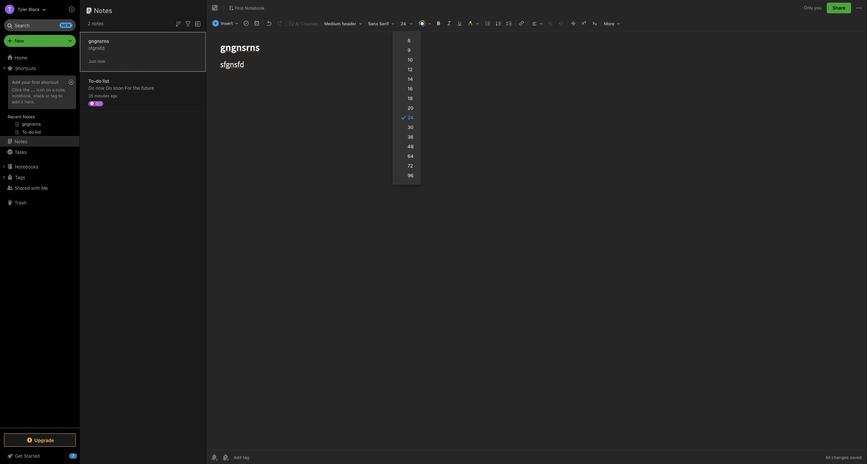 Task type: describe. For each thing, give the bounding box(es) containing it.
task image
[[242, 19, 251, 28]]

30
[[408, 124, 414, 130]]

recent notes
[[8, 114, 35, 119]]

16 link
[[393, 84, 421, 93]]

started
[[24, 453, 40, 459]]

Search text field
[[9, 19, 71, 31]]

72
[[408, 163, 413, 169]]

you
[[815, 5, 822, 10]]

superscript image
[[580, 19, 589, 28]]

shortcuts
[[15, 65, 36, 71]]

all
[[826, 455, 831, 460]]

0 vertical spatial now
[[98, 59, 105, 64]]

icon on a note, notebook, stack or tag to add it here.
[[12, 87, 66, 104]]

0 vertical spatial notes
[[94, 7, 112, 14]]

tasks button
[[0, 147, 79, 157]]

to-
[[88, 78, 96, 84]]

trash
[[15, 200, 27, 205]]

1 do from the left
[[88, 85, 94, 91]]

add
[[12, 99, 20, 104]]

shortcuts button
[[0, 63, 79, 73]]

only
[[805, 5, 814, 10]]

24 inside field
[[401, 21, 406, 26]]

a
[[52, 87, 55, 92]]

More field
[[602, 19, 623, 28]]

More actions field
[[856, 3, 864, 13]]

more actions image
[[856, 4, 864, 12]]

just now
[[88, 59, 105, 64]]

Account field
[[0, 3, 46, 16]]

35
[[88, 93, 93, 98]]

do
[[96, 78, 101, 84]]

subscript image
[[590, 19, 600, 28]]

new
[[61, 23, 70, 27]]

96 link
[[393, 171, 421, 180]]

share button
[[828, 3, 852, 13]]

tasks
[[15, 149, 27, 155]]

note window element
[[206, 0, 868, 464]]

share
[[833, 5, 846, 11]]

on
[[46, 87, 51, 92]]

tags button
[[0, 172, 79, 183]]

notes link
[[0, 136, 79, 147]]

add
[[12, 79, 20, 85]]

add a reminder image
[[210, 454, 218, 462]]

me
[[41, 185, 48, 191]]

tyler black
[[18, 6, 40, 12]]

first notebook
[[235, 5, 265, 11]]

with
[[31, 185, 40, 191]]

icon
[[36, 87, 45, 92]]

changes
[[832, 455, 849, 460]]

gngnsrns
[[88, 38, 109, 44]]

expand notebooks image
[[2, 164, 7, 169]]

home link
[[0, 52, 80, 63]]

View options field
[[192, 19, 202, 28]]

recent
[[8, 114, 22, 119]]

tyler
[[18, 6, 28, 12]]

medium header
[[325, 21, 357, 26]]

Font color field
[[417, 19, 434, 28]]

insert
[[221, 21, 233, 26]]

new button
[[4, 35, 76, 47]]

sfgnsfd
[[88, 45, 105, 51]]

for
[[125, 85, 132, 91]]

saved
[[851, 455, 862, 460]]

9 link
[[393, 45, 421, 55]]

upgrade
[[34, 437, 54, 443]]

8 link
[[393, 36, 421, 45]]

12 link
[[393, 65, 421, 74]]

your
[[21, 79, 31, 85]]

shared
[[15, 185, 30, 191]]

to
[[58, 93, 63, 98]]

shortcut
[[41, 79, 59, 85]]

64 link
[[393, 151, 421, 161]]

64
[[408, 153, 414, 159]]

notes inside group
[[23, 114, 35, 119]]

36 link
[[393, 132, 421, 142]]

96
[[408, 173, 414, 178]]

8 9 10
[[408, 38, 413, 63]]

2 vertical spatial notes
[[15, 138, 27, 144]]

the inside group
[[23, 87, 30, 92]]

note,
[[56, 87, 66, 92]]

soon
[[113, 85, 124, 91]]

medium
[[325, 21, 341, 26]]

list
[[103, 78, 109, 84]]

Help and Learning task checklist field
[[0, 451, 80, 462]]

Alignment field
[[529, 19, 546, 28]]

35 minutes ago
[[88, 93, 118, 98]]

72 link
[[393, 161, 421, 171]]

add your first shortcut
[[12, 79, 59, 85]]

new
[[15, 38, 24, 44]]



Task type: locate. For each thing, give the bounding box(es) containing it.
insert link image
[[517, 19, 527, 28]]

1 horizontal spatial 24
[[408, 115, 414, 120]]

20
[[408, 105, 414, 111]]

it
[[21, 99, 23, 104]]

add filters image
[[184, 20, 192, 28]]

get
[[15, 453, 23, 459]]

now right just
[[98, 59, 105, 64]]

notebook
[[245, 5, 265, 11]]

click
[[12, 87, 22, 92]]

2
[[88, 21, 91, 26]]

expand note image
[[211, 4, 219, 12]]

36
[[408, 134, 414, 140]]

7
[[72, 454, 74, 458]]

Font family field
[[366, 19, 397, 28]]

bulleted list image
[[484, 19, 493, 28]]

italic image
[[445, 19, 454, 28]]

dropdown list menu
[[393, 36, 421, 180]]

20 link
[[393, 103, 421, 113]]

the right for on the left top
[[133, 85, 140, 91]]

24
[[401, 21, 406, 26], [408, 115, 414, 120]]

the left ...
[[23, 87, 30, 92]]

18 link
[[393, 93, 421, 103]]

notes up the notes
[[94, 7, 112, 14]]

shared with me link
[[0, 183, 79, 193]]

notes
[[92, 21, 104, 26]]

30 link
[[393, 122, 421, 132]]

first
[[235, 5, 244, 11]]

to-do list do now do soon for the future
[[88, 78, 154, 91]]

underline image
[[456, 19, 465, 28]]

future
[[141, 85, 154, 91]]

10 link
[[393, 55, 421, 65]]

add tag image
[[222, 454, 230, 462]]

Add tag field
[[233, 455, 283, 461]]

settings image
[[68, 5, 76, 13]]

upgrade button
[[4, 434, 76, 447]]

sans serif
[[368, 21, 389, 26]]

18
[[408, 95, 413, 101]]

more
[[604, 21, 615, 26]]

home
[[15, 55, 27, 60]]

expand tags image
[[2, 175, 7, 180]]

minutes
[[95, 93, 109, 98]]

16
[[408, 86, 413, 91]]

get started
[[15, 453, 40, 459]]

Insert field
[[211, 19, 241, 28]]

8
[[408, 38, 411, 43]]

group
[[0, 73, 79, 139]]

serif
[[380, 21, 389, 26]]

Note Editor text field
[[206, 32, 868, 451]]

here.
[[25, 99, 35, 104]]

1 horizontal spatial the
[[133, 85, 140, 91]]

now
[[98, 59, 105, 64], [96, 85, 105, 91]]

Font size field
[[399, 19, 415, 28]]

notes up the tasks
[[15, 138, 27, 144]]

notes
[[94, 7, 112, 14], [23, 114, 35, 119], [15, 138, 27, 144]]

only you
[[805, 5, 822, 10]]

first
[[32, 79, 40, 85]]

do
[[88, 85, 94, 91], [106, 85, 112, 91]]

undo image
[[265, 19, 274, 28]]

24 inside "dropdown list" menu
[[408, 115, 414, 120]]

Highlight field
[[465, 19, 481, 28]]

now inside 'to-do list do now do soon for the future'
[[96, 85, 105, 91]]

notes right recent
[[23, 114, 35, 119]]

9
[[408, 47, 411, 53]]

click to collapse image
[[77, 452, 82, 460]]

the inside 'to-do list do now do soon for the future'
[[133, 85, 140, 91]]

0/3
[[96, 101, 102, 106]]

0 horizontal spatial 24
[[401, 21, 406, 26]]

24 down 20
[[408, 115, 414, 120]]

bold image
[[434, 19, 444, 28]]

new search field
[[9, 19, 72, 31]]

all changes saved
[[826, 455, 862, 460]]

first notebook button
[[227, 3, 267, 13]]

Sort options field
[[175, 19, 183, 28]]

14 link
[[393, 74, 421, 84]]

...
[[31, 87, 35, 92]]

0 horizontal spatial the
[[23, 87, 30, 92]]

notebooks link
[[0, 161, 79, 172]]

1 vertical spatial notes
[[23, 114, 35, 119]]

tree
[[0, 52, 80, 428]]

do down list
[[106, 85, 112, 91]]

24 up 8 link at the top left of page
[[401, 21, 406, 26]]

black
[[29, 6, 40, 12]]

24 link
[[393, 113, 421, 122]]

48 link
[[393, 142, 421, 151]]

Heading level field
[[322, 19, 364, 28]]

0 horizontal spatial do
[[88, 85, 94, 91]]

notebook,
[[12, 93, 32, 98]]

sans
[[368, 21, 378, 26]]

2 do from the left
[[106, 85, 112, 91]]

numbered list image
[[494, 19, 504, 28]]

trash link
[[0, 197, 79, 208]]

1 vertical spatial 24
[[408, 115, 414, 120]]

gngnsrns sfgnsfd
[[88, 38, 109, 51]]

2 notes
[[88, 21, 104, 26]]

tree containing home
[[0, 52, 80, 428]]

or
[[45, 93, 50, 98]]

checklist image
[[505, 19, 514, 28]]

shared with me
[[15, 185, 48, 191]]

stack
[[33, 93, 44, 98]]

notebooks
[[15, 164, 38, 169]]

group containing add your first shortcut
[[0, 73, 79, 139]]

10
[[408, 57, 413, 63]]

now down do
[[96, 85, 105, 91]]

1 vertical spatial now
[[96, 85, 105, 91]]

1 horizontal spatial do
[[106, 85, 112, 91]]

calendar event image
[[252, 19, 262, 28]]

do down to-
[[88, 85, 94, 91]]

Add filters field
[[184, 19, 192, 28]]

12
[[408, 66, 413, 72]]

header
[[342, 21, 357, 26]]

strikethrough image
[[569, 19, 579, 28]]

just
[[88, 59, 96, 64]]

tags
[[15, 174, 25, 180]]

click the ...
[[12, 87, 35, 92]]

0 vertical spatial 24
[[401, 21, 406, 26]]



Task type: vqa. For each thing, say whether or not it's contained in the screenshot.
0
no



